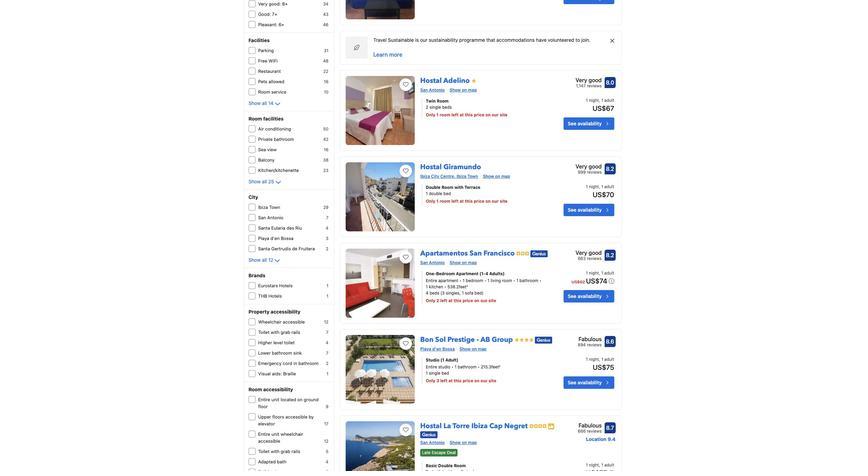 Task type: locate. For each thing, give the bounding box(es) containing it.
playa d'en bossa for show on map
[[421, 347, 455, 352]]

0 vertical spatial single
[[430, 105, 441, 110]]

very for very good: 8+
[[258, 1, 268, 7]]

map for san
[[468, 260, 477, 265]]

playa d'en bossa down sol on the bottom
[[421, 347, 455, 352]]

left inside twin room 2 single beds only 1 room left at this price on our site
[[452, 112, 459, 117]]

1 santa from the top
[[258, 225, 270, 231]]

our inside twin room 2 single beds only 1 room left at this price on our site
[[492, 112, 499, 117]]

only down 'kitchen'
[[426, 298, 436, 303]]

emergency cord in bathroom
[[258, 361, 319, 366]]

map for sol
[[478, 347, 487, 352]]

1 see from the top
[[568, 121, 577, 126]]

2 only from the top
[[426, 199, 436, 204]]

very inside very good 1,147 reviews
[[576, 77, 588, 83]]

see availability down 1 night , 1 adult us$70
[[568, 207, 602, 213]]

see for hostal adelino
[[568, 121, 577, 126]]

2 vertical spatial with
[[271, 449, 280, 454]]

0 vertical spatial bossa
[[281, 236, 294, 241]]

1 vertical spatial grab
[[281, 449, 290, 454]]

bathroom inside studio (1 adult) entire studio • 1 bathroom • 215.3feet² 1 single bed only 3 left at this price on our site
[[458, 365, 477, 370]]

0 vertical spatial all
[[262, 100, 267, 106]]

2 scored 8.2 element from the top
[[605, 250, 616, 261]]

1 vertical spatial rails
[[292, 449, 300, 454]]

good:
[[258, 11, 271, 17]]

night
[[589, 98, 599, 103], [589, 184, 599, 189], [589, 271, 599, 276], [589, 357, 599, 362], [589, 463, 599, 468]]

scored 8.7 element
[[605, 423, 616, 434]]

0 vertical spatial town
[[468, 174, 478, 179]]

2 vertical spatial accessible
[[258, 438, 280, 444]]

1 vertical spatial with
[[271, 330, 280, 335]]

hostal for hostal adelino
[[421, 76, 442, 85]]

0 vertical spatial playa d'en bossa
[[258, 236, 294, 241]]

hostal giramundo
[[421, 162, 481, 172]]

, up us$70 at the right top of page
[[599, 184, 600, 189]]

reviews right 1,147
[[587, 83, 602, 88]]

availability down us$75
[[578, 380, 602, 386]]

2 toilet from the top
[[258, 449, 270, 454]]

show on map for adelino
[[450, 87, 477, 93]]

wheelchair
[[258, 319, 282, 325]]

0 vertical spatial 3
[[326, 236, 329, 241]]

0 vertical spatial rails
[[292, 330, 300, 335]]

0 horizontal spatial beds
[[430, 291, 440, 296]]

4 see availability link from the top
[[564, 377, 615, 389]]

site inside twin room 2 single beds only 1 room left at this price on our site
[[500, 112, 508, 117]]

0 horizontal spatial bossa
[[281, 236, 294, 241]]

0 vertical spatial 16
[[324, 79, 329, 84]]

3 all from the top
[[262, 257, 267, 263]]

1 16 from the top
[[324, 79, 329, 84]]

2 unit from the top
[[272, 432, 279, 437]]

on inside double room with terrace 1 double bed only 1 room left at this price on our site
[[486, 199, 491, 204]]

playa d'en bossa for 3
[[258, 236, 294, 241]]

3 very good element from the top
[[576, 249, 602, 257]]

, for us$70
[[599, 184, 600, 189]]

3 availability from the top
[[578, 293, 602, 299]]

0 vertical spatial fabulous
[[579, 336, 602, 342]]

at
[[460, 112, 464, 117], [460, 199, 464, 204], [449, 298, 453, 303], [449, 378, 453, 384]]

hostal left la
[[421, 422, 442, 431]]

all
[[262, 100, 267, 106], [262, 179, 267, 185], [262, 257, 267, 263]]

see availability link down us$75
[[564, 377, 615, 389]]

2 down 'kitchen'
[[437, 298, 439, 303]]

very inside very good 999 reviews
[[576, 163, 588, 170]]

see availability for apartamentos san francisco
[[568, 293, 602, 299]]

3 good from the top
[[589, 250, 602, 256]]

san for hostal la torre ibiza cap negret
[[421, 440, 428, 445]]

our down 215.3feet²
[[481, 378, 488, 384]]

scored 8.0 element
[[605, 77, 616, 88]]

playa down santa eularia des riu
[[258, 236, 269, 241]]

2 all from the top
[[262, 179, 267, 185]]

5 night from the top
[[589, 463, 599, 468]]

4 see from the top
[[568, 380, 577, 386]]

fabulous inside fabulous 894 reviews
[[579, 336, 602, 342]]

4 availability from the top
[[578, 380, 602, 386]]

show left 25
[[249, 179, 261, 185]]

0 vertical spatial city
[[431, 174, 440, 179]]

1 vertical spatial beds
[[430, 291, 440, 296]]

site down living
[[489, 298, 496, 303]]

1 vertical spatial hotels
[[269, 293, 282, 299]]

only inside studio (1 adult) entire studio • 1 bathroom • 215.3feet² 1 single bed only 3 left at this price on our site
[[426, 378, 436, 384]]

playa for 3
[[258, 236, 269, 241]]

entire down one- on the bottom of the page
[[426, 278, 437, 283]]

fabulous element
[[578, 335, 602, 343], [578, 422, 602, 430]]

entire inside entire unit located on ground floor
[[258, 397, 270, 403]]

1 rails from the top
[[292, 330, 300, 335]]

city down show all 25
[[249, 194, 258, 200]]

0 vertical spatial bed
[[444, 191, 451, 196]]

reviews for very good 1,147 reviews
[[587, 83, 602, 88]]

4 , from the top
[[599, 357, 600, 362]]

all left 25
[[262, 179, 267, 185]]

at down the studio
[[449, 378, 453, 384]]

, for us$75
[[599, 357, 600, 362]]

with for 5
[[271, 449, 280, 454]]

0 horizontal spatial d'en
[[271, 236, 280, 241]]

very good element for apartamentos san francisco
[[576, 249, 602, 257]]

san antonio for hostal la torre ibiza cap negret
[[421, 440, 445, 445]]

hostal giramundo link
[[421, 160, 481, 172]]

1 vertical spatial double
[[438, 463, 453, 468]]

1 only from the top
[[426, 112, 436, 117]]

1 vertical spatial very good element
[[576, 162, 602, 171]]

0 vertical spatial beds
[[442, 105, 452, 110]]

2 vertical spatial very good element
[[576, 249, 602, 257]]

adult up us$75
[[605, 357, 615, 362]]

666
[[578, 429, 586, 434]]

apartamentos san francisco link
[[421, 246, 515, 258]]

sink
[[293, 350, 302, 356]]

0 vertical spatial accessibility
[[271, 309, 301, 315]]

1 vertical spatial bed
[[442, 371, 449, 376]]

1 vertical spatial all
[[262, 179, 267, 185]]

fabulous inside fabulous 666 reviews
[[579, 423, 602, 429]]

hostal for hostal giramundo
[[421, 162, 442, 172]]

ibiza left cap at the bottom right
[[472, 422, 488, 431]]

2 vertical spatial 7
[[326, 351, 329, 356]]

see availability for hostal adelino
[[568, 121, 602, 126]]

hostal la torre ibiza cap negret link
[[421, 419, 528, 431]]

accessibility up located
[[263, 387, 293, 393]]

(1
[[441, 358, 445, 363]]

availability
[[578, 121, 602, 126], [578, 207, 602, 213], [578, 293, 602, 299], [578, 380, 602, 386]]

our
[[420, 37, 428, 43], [492, 112, 499, 117], [492, 199, 499, 204], [481, 298, 488, 303], [481, 378, 488, 384]]

left inside studio (1 adult) entire studio • 1 bathroom • 215.3feet² 1 single bed only 3 left at this price on our site
[[441, 378, 448, 384]]

2 vertical spatial all
[[262, 257, 267, 263]]

see availability link
[[564, 117, 615, 130], [564, 204, 615, 216], [564, 290, 615, 303], [564, 377, 615, 389]]

1 vertical spatial unit
[[272, 432, 279, 437]]

good left scored 8.0 element
[[589, 77, 602, 83]]

see availability link down us$74
[[564, 290, 615, 303]]

16 for pets allowed
[[324, 79, 329, 84]]

this down singles,
[[454, 298, 462, 303]]

studio
[[439, 365, 451, 370]]

2 reviews from the top
[[587, 170, 602, 175]]

2 vertical spatial hostal
[[421, 422, 442, 431]]

0 vertical spatial scored 8.2 element
[[605, 163, 616, 174]]

50
[[323, 126, 329, 132]]

accessibility up wheelchair accessible
[[271, 309, 301, 315]]

entire down elevator
[[258, 432, 270, 437]]

1 adult from the top
[[605, 98, 615, 103]]

all inside show all 12 dropdown button
[[262, 257, 267, 263]]

antonio for hostal adelino
[[429, 87, 445, 93]]

reviews inside fabulous 894 reviews
[[587, 342, 602, 348]]

, inside the "1 night , 1 adult us$75"
[[599, 357, 600, 362]]

1 toilet with grab rails from the top
[[258, 330, 300, 335]]

0 horizontal spatial 3
[[326, 236, 329, 241]]

san for hostal adelino
[[421, 87, 428, 93]]

show on map for san
[[450, 260, 477, 265]]

1 vertical spatial 16
[[324, 147, 329, 152]]

, down 'location 9.4'
[[599, 463, 600, 468]]

bossa for show on map
[[443, 347, 455, 352]]

private
[[258, 136, 273, 142]]

1 horizontal spatial 3
[[437, 378, 439, 384]]

0 vertical spatial double
[[426, 185, 441, 190]]

our right is
[[420, 37, 428, 43]]

1 horizontal spatial d'en
[[433, 347, 442, 352]]

1 toilet from the top
[[258, 330, 270, 335]]

learn
[[374, 51, 388, 58]]

0 vertical spatial 7
[[326, 215, 329, 220]]

adult inside 1 night , 1 adult us$70
[[605, 184, 615, 189]]

1 vertical spatial hostal
[[421, 162, 442, 172]]

0 vertical spatial santa
[[258, 225, 270, 231]]

on inside one-bedroom apartment (1-4 adults) entire apartment • 1 bedroom • 1 living room • 1 bathroom • 1 kitchen • 538.2feet² 4 beds (3 singles, 1 sofa bed) only 2 left at this price on our site
[[474, 298, 480, 303]]

2 right in
[[326, 361, 329, 366]]

room inside one-bedroom apartment (1-4 adults) entire apartment • 1 bedroom • 1 living room • 1 bathroom • 1 kitchen • 538.2feet² 4 beds (3 singles, 1 sofa bed) only 2 left at this price on our site
[[502, 278, 512, 283]]

negret
[[505, 422, 528, 431]]

price down twin room link at the top
[[474, 112, 485, 117]]

38
[[323, 158, 329, 163]]

eurostars
[[258, 283, 278, 289]]

, up us$75
[[599, 357, 600, 362]]

3 down the studio
[[437, 378, 439, 384]]

good right 663
[[589, 250, 602, 256]]

2 , from the top
[[599, 184, 600, 189]]

1 7 from the top
[[326, 215, 329, 220]]

0 horizontal spatial playa d'en bossa
[[258, 236, 294, 241]]

santa gertrudis de fruitera
[[258, 246, 315, 252]]

0 vertical spatial playa
[[258, 236, 269, 241]]

2 fabulous element from the top
[[578, 422, 602, 430]]

1 very good element from the top
[[576, 76, 602, 84]]

hotels down eurostars hotels
[[269, 293, 282, 299]]

4 reviews from the top
[[587, 342, 602, 348]]

1 night , 1 adult us$75
[[586, 357, 615, 371]]

0 vertical spatial very good element
[[576, 76, 602, 84]]

hostal
[[421, 76, 442, 85], [421, 162, 442, 172], [421, 422, 442, 431]]

2 very good element from the top
[[576, 162, 602, 171]]

all inside show all 14 dropdown button
[[262, 100, 267, 106]]

very good element
[[576, 76, 602, 84], [576, 162, 602, 171], [576, 249, 602, 257]]

ibiza up the double at the top of page
[[421, 174, 430, 179]]

show down bon sol prestige - ab group
[[460, 347, 471, 352]]

adult inside the "1 night , 1 adult us$75"
[[605, 357, 615, 362]]

1 horizontal spatial playa
[[421, 347, 431, 352]]

d'en down eularia
[[271, 236, 280, 241]]

4 see availability from the top
[[568, 380, 602, 386]]

antonio for apartamentos san francisco
[[429, 260, 445, 265]]

0 vertical spatial 1 night , 1 adult
[[586, 271, 615, 276]]

santa for santa gertrudis de fruitera
[[258, 246, 270, 252]]

1 unit from the top
[[272, 397, 279, 403]]

reviews
[[587, 83, 602, 88], [587, 170, 602, 175], [587, 256, 602, 261], [587, 342, 602, 348], [587, 429, 602, 434]]

3 reviews from the top
[[587, 256, 602, 261]]

1 vertical spatial 1 night , 1 adult
[[586, 463, 615, 468]]

this inside studio (1 adult) entire studio • 1 bathroom • 215.3feet² 1 single bed only 3 left at this price on our site
[[454, 378, 462, 384]]

see availability link for bon sol prestige - ab group
[[564, 377, 615, 389]]

2 8.2 from the top
[[606, 252, 614, 258]]

beds down 'kitchen'
[[430, 291, 440, 296]]

0 horizontal spatial city
[[249, 194, 258, 200]]

1 vertical spatial accessible
[[286, 414, 308, 420]]

us$75
[[593, 363, 615, 371]]

0 horizontal spatial playa
[[258, 236, 269, 241]]

3 see availability from the top
[[568, 293, 602, 299]]

us$67
[[593, 104, 615, 112]]

2 adult from the top
[[605, 184, 615, 189]]

night inside the "1 night , 1 adult us$75"
[[589, 357, 599, 362]]

adult inside 1 night , 1 adult us$67
[[605, 98, 615, 103]]

site down double room with terrace link on the top of the page
[[500, 199, 508, 204]]

double
[[429, 191, 443, 196]]

1 vertical spatial scored 8.2 element
[[605, 250, 616, 261]]

, inside 1 night , 1 adult us$67
[[599, 98, 600, 103]]

brands
[[249, 273, 265, 278]]

1 good from the top
[[589, 77, 602, 83]]

visual aids: braille
[[258, 371, 296, 377]]

playa d'en bossa
[[258, 236, 294, 241], [421, 347, 455, 352]]

good
[[589, 77, 602, 83], [589, 163, 602, 170], [589, 250, 602, 256]]

1 horizontal spatial playa d'en bossa
[[421, 347, 455, 352]]

night for us$70
[[589, 184, 599, 189]]

unit for located
[[272, 397, 279, 403]]

2
[[426, 105, 429, 110], [326, 246, 329, 252], [437, 298, 439, 303], [326, 361, 329, 366]]

0 vertical spatial grab
[[281, 330, 290, 335]]

43
[[323, 12, 329, 17]]

fabulous for 8.7
[[579, 423, 602, 429]]

unit inside entire unit wheelchair accessible
[[272, 432, 279, 437]]

1,147
[[576, 83, 586, 88]]

only down the double at the top of page
[[426, 199, 436, 204]]

0 vertical spatial unit
[[272, 397, 279, 403]]

night up us$67
[[589, 98, 599, 103]]

1 vertical spatial toilet with grab rails
[[258, 449, 300, 454]]

1 vertical spatial playa
[[421, 347, 431, 352]]

see availability down us$82
[[568, 293, 602, 299]]

unit inside entire unit located on ground floor
[[272, 397, 279, 403]]

1 vertical spatial 12
[[324, 320, 329, 325]]

very inside very good 663 reviews
[[576, 250, 588, 256]]

4 night from the top
[[589, 357, 599, 362]]

2 good from the top
[[589, 163, 602, 170]]

on down "studio (1 adult)" link
[[475, 378, 480, 384]]

1 vertical spatial 3
[[437, 378, 439, 384]]

accessibility
[[271, 309, 301, 315], [263, 387, 293, 393]]

d'en down sol on the bottom
[[433, 347, 442, 352]]

hostal adelino link
[[421, 73, 470, 85]]

1 hostal from the top
[[421, 76, 442, 85]]

16
[[324, 79, 329, 84], [324, 147, 329, 152]]

4 for adapted bath
[[326, 460, 329, 465]]

1 vertical spatial room
[[440, 199, 451, 204]]

good inside very good 999 reviews
[[589, 163, 602, 170]]

1 see availability from the top
[[568, 121, 602, 126]]

map down apartamentos san francisco
[[468, 260, 477, 265]]

4 adult from the top
[[605, 357, 615, 362]]

scored 8.6 element
[[605, 336, 616, 347]]

san antonio up "twin"
[[421, 87, 445, 93]]

this
[[465, 112, 473, 117], [465, 199, 473, 204], [454, 298, 462, 303], [454, 378, 462, 384]]

reviews inside very good 1,147 reviews
[[587, 83, 602, 88]]

1 night from the top
[[589, 98, 599, 103]]

, inside 1 night , 1 adult us$70
[[599, 184, 600, 189]]

antonio for hostal la torre ibiza cap negret
[[429, 440, 445, 445]]

terrace
[[465, 185, 481, 190]]

fabulous 666 reviews
[[578, 423, 602, 434]]

1 vertical spatial good
[[589, 163, 602, 170]]

8.2 right very good 663 reviews
[[606, 252, 614, 258]]

show on map up deal
[[450, 440, 477, 445]]

studio (1 adult) entire studio • 1 bathroom • 215.3feet² 1 single bed only 3 left at this price on our site
[[426, 358, 501, 384]]

3 hostal from the top
[[421, 422, 442, 431]]

this property is part of our preferred partner programme. it is committed to providing commendable service and good value. it will pay us a higher commission if you make a booking. image
[[548, 423, 555, 430]]

on left ground
[[297, 397, 303, 403]]

1 reviews from the top
[[587, 83, 602, 88]]

1 vertical spatial playa d'en bossa
[[421, 347, 455, 352]]

scored 8.2 element for very good 999 reviews
[[605, 163, 616, 174]]

7 for city
[[326, 215, 329, 220]]

2 inside one-bedroom apartment (1-4 adults) entire apartment • 1 bedroom • 1 living room • 1 bathroom • 1 kitchen • 538.2feet² 4 beds (3 singles, 1 sofa bed) only 2 left at this price on our site
[[437, 298, 439, 303]]

with for 7
[[271, 330, 280, 335]]

entire up floor
[[258, 397, 270, 403]]

2 night from the top
[[589, 184, 599, 189]]

all for 25
[[262, 179, 267, 185]]

894
[[578, 342, 586, 348]]

show on map for sol
[[460, 347, 487, 352]]

on inside twin room 2 single beds only 1 room left at this price on our site
[[486, 112, 491, 117]]

all up brands
[[262, 257, 267, 263]]

very good element up us$74
[[576, 249, 602, 257]]

2 availability from the top
[[578, 207, 602, 213]]

1 vertical spatial bossa
[[443, 347, 455, 352]]

reviews right 894
[[587, 342, 602, 348]]

san up late on the bottom of the page
[[421, 440, 428, 445]]

see availability link down us$67
[[564, 117, 615, 130]]

1 vertical spatial santa
[[258, 246, 270, 252]]

2 vertical spatial 12
[[324, 439, 329, 444]]

on down twin room link at the top
[[486, 112, 491, 117]]

night inside 1 night , 1 adult us$70
[[589, 184, 599, 189]]

with up adapted bath
[[271, 449, 280, 454]]

left down twin room link at the top
[[452, 112, 459, 117]]

pleasant:
[[258, 22, 277, 27]]

1 availability from the top
[[578, 121, 602, 126]]

night for us$67
[[589, 98, 599, 103]]

left down the studio
[[441, 378, 448, 384]]

2 santa from the top
[[258, 246, 270, 252]]

0 vertical spatial fabulous element
[[578, 335, 602, 343]]

playa down bon
[[421, 347, 431, 352]]

0 vertical spatial hostal
[[421, 76, 442, 85]]

show all 25
[[249, 179, 274, 185]]

1 8.2 from the top
[[606, 166, 614, 172]]

genius discounts available at this property. image
[[531, 250, 548, 257], [531, 250, 548, 257], [535, 337, 553, 344], [535, 337, 553, 344], [421, 432, 438, 439], [421, 432, 438, 439]]

5 reviews from the top
[[587, 429, 602, 434]]

2 fabulous from the top
[[579, 423, 602, 429]]

,
[[599, 98, 600, 103], [599, 184, 600, 189], [599, 271, 600, 276], [599, 357, 600, 362], [599, 463, 600, 468]]

scored 8.2 element right very good 663 reviews
[[605, 250, 616, 261]]

double
[[426, 185, 441, 190], [438, 463, 453, 468]]

unit down elevator
[[272, 432, 279, 437]]

1 vertical spatial toilet
[[258, 449, 270, 454]]

1 scored 8.2 element from the top
[[605, 163, 616, 174]]

17
[[324, 422, 329, 427]]

rails up toilet
[[292, 330, 300, 335]]

free
[[258, 58, 268, 64]]

12
[[268, 257, 273, 263], [324, 320, 329, 325], [324, 439, 329, 444]]

rails for 5
[[292, 449, 300, 454]]

at inside double room with terrace 1 double bed only 1 room left at this price on our site
[[460, 199, 464, 204]]

good for hostal adelino
[[589, 77, 602, 83]]

0 vertical spatial toilet with grab rails
[[258, 330, 300, 335]]

our down bed)
[[481, 298, 488, 303]]

left inside double room with terrace 1 double bed only 1 room left at this price on our site
[[452, 199, 459, 204]]

1 fabulous element from the top
[[578, 335, 602, 343]]

2 rails from the top
[[292, 449, 300, 454]]

good right 999 on the right of page
[[589, 163, 602, 170]]

0 vertical spatial with
[[455, 185, 464, 190]]

1 fabulous from the top
[[579, 336, 602, 342]]

map up twin room link at the top
[[468, 87, 477, 93]]

us$74
[[586, 277, 608, 285]]

4 for higher level toilet
[[326, 340, 329, 346]]

twin
[[426, 98, 436, 104]]

la
[[444, 422, 451, 431]]

only inside twin room 2 single beds only 1 room left at this price on our site
[[426, 112, 436, 117]]

reviews inside very good 999 reviews
[[587, 170, 602, 175]]

46
[[323, 22, 329, 27]]

0 vertical spatial 8.2
[[606, 166, 614, 172]]

see availability link for hostal adelino
[[564, 117, 615, 130]]

playa d'en bossa down eularia
[[258, 236, 294, 241]]

12 for wheelchair accessible
[[324, 320, 329, 325]]

only
[[426, 112, 436, 117], [426, 199, 436, 204], [426, 298, 436, 303], [426, 378, 436, 384]]

price inside twin room 2 single beds only 1 room left at this price on our site
[[474, 112, 485, 117]]

3 see availability link from the top
[[564, 290, 615, 303]]

663
[[578, 256, 586, 261]]

night up us$74
[[589, 271, 599, 276]]

travel sustainable is our sustainability programme that accommodations have volunteered to join.
[[374, 37, 591, 43]]

2 grab from the top
[[281, 449, 290, 454]]

very for very good 663 reviews
[[576, 250, 588, 256]]

our inside studio (1 adult) entire studio • 1 bathroom • 215.3feet² 1 single bed only 3 left at this price on our site
[[481, 378, 488, 384]]

1 see availability link from the top
[[564, 117, 615, 130]]

unit for wheelchair
[[272, 432, 279, 437]]

at inside one-bedroom apartment (1-4 adults) entire apartment • 1 bedroom • 1 living room • 1 bathroom • 1 kitchen • 538.2feet² 4 beds (3 singles, 1 sofa bed) only 2 left at this price on our site
[[449, 298, 453, 303]]

, up us$67
[[599, 98, 600, 103]]

1 grab from the top
[[281, 330, 290, 335]]

adult
[[605, 98, 615, 103], [605, 184, 615, 189], [605, 271, 615, 276], [605, 357, 615, 362], [605, 463, 615, 468]]

1 horizontal spatial bossa
[[443, 347, 455, 352]]

, up us$74
[[599, 271, 600, 276]]

very up good:
[[258, 1, 268, 7]]

unit down room accessibility
[[272, 397, 279, 403]]

0 vertical spatial d'en
[[271, 236, 280, 241]]

2 toilet with grab rails from the top
[[258, 449, 300, 454]]

0 vertical spatial good
[[589, 77, 602, 83]]

air
[[258, 126, 264, 132]]

2 7 from the top
[[326, 330, 329, 335]]

bed inside studio (1 adult) entire studio • 1 bathroom • 215.3feet² 1 single bed only 3 left at this price on our site
[[442, 371, 449, 376]]

1 vertical spatial town
[[269, 205, 280, 210]]

1 all from the top
[[262, 100, 267, 106]]

5 , from the top
[[599, 463, 600, 468]]

2 hostal from the top
[[421, 162, 442, 172]]

1 1 night , 1 adult from the top
[[586, 271, 615, 276]]

accessible left by
[[286, 414, 308, 420]]

see availability down the "1 night , 1 adult us$75"
[[568, 380, 602, 386]]

room right living
[[502, 278, 512, 283]]

ground
[[304, 397, 319, 403]]

fabulous element left scored 8.6 "element"
[[578, 335, 602, 343]]

0 vertical spatial toilet
[[258, 330, 270, 335]]

very up us$82
[[576, 250, 588, 256]]

lower
[[258, 350, 271, 356]]

1 vertical spatial fabulous element
[[578, 422, 602, 430]]

entire
[[426, 278, 437, 283], [426, 365, 437, 370], [258, 397, 270, 403], [258, 432, 270, 437]]

late escape deal
[[422, 450, 456, 455]]

1 , from the top
[[599, 98, 600, 103]]

8.0
[[606, 79, 614, 86]]

beds
[[442, 105, 452, 110], [430, 291, 440, 296]]

all left 14
[[262, 100, 267, 106]]

1 vertical spatial d'en
[[433, 347, 442, 352]]

santa for santa eularia des riu
[[258, 225, 270, 231]]

city left centre,
[[431, 174, 440, 179]]

left down (3
[[440, 298, 448, 303]]

apartment
[[439, 278, 459, 283]]

34
[[323, 1, 329, 7]]

4 only from the top
[[426, 378, 436, 384]]

bathroom inside one-bedroom apartment (1-4 adults) entire apartment • 1 bedroom • 1 living room • 1 bathroom • 1 kitchen • 538.2feet² 4 beds (3 singles, 1 sofa bed) only 2 left at this price on our site
[[520, 278, 539, 283]]

scored 8.2 element
[[605, 163, 616, 174], [605, 250, 616, 261]]

wheelchair accessible
[[258, 319, 305, 325]]

0 vertical spatial hotels
[[279, 283, 293, 289]]

at down singles,
[[449, 298, 453, 303]]

wheelchair
[[281, 432, 303, 437]]

accessibility for property accessibility
[[271, 309, 301, 315]]

san for apartamentos san francisco
[[421, 260, 428, 265]]

room up the air at the top left of page
[[249, 116, 262, 122]]

2 vertical spatial room
[[502, 278, 512, 283]]

3 see from the top
[[568, 293, 577, 299]]

bossa up adult)
[[443, 347, 455, 352]]

1 vertical spatial accessibility
[[263, 387, 293, 393]]

1 vertical spatial 8.2
[[606, 252, 614, 258]]

all inside show all 25 dropdown button
[[262, 179, 267, 185]]

2 16 from the top
[[324, 147, 329, 152]]

reviews inside very good 663 reviews
[[587, 256, 602, 261]]

bed)
[[475, 291, 484, 296]]

night up us$75
[[589, 357, 599, 362]]

this property is part of our preferred partner programme. it is committed to providing commendable service and good value. it will pay us a higher commission if you make a booking. image
[[548, 423, 555, 430]]

bathroom down conditioning
[[274, 136, 294, 142]]

adapted bath
[[258, 459, 287, 465]]

late
[[422, 450, 431, 455]]

1 vertical spatial 7
[[326, 330, 329, 335]]

1 vertical spatial fabulous
[[579, 423, 602, 429]]

santa left eularia
[[258, 225, 270, 231]]

12 inside dropdown button
[[268, 257, 273, 263]]

good inside very good 1,147 reviews
[[589, 77, 602, 83]]

with left terrace
[[455, 185, 464, 190]]

-
[[477, 335, 479, 344]]

1 horizontal spatial beds
[[442, 105, 452, 110]]

3 only from the top
[[426, 298, 436, 303]]

cap
[[490, 422, 503, 431]]

room down hostal adelino
[[440, 112, 451, 117]]

0 vertical spatial room
[[440, 112, 451, 117]]

good inside very good 663 reviews
[[589, 250, 602, 256]]

basic double room
[[426, 463, 466, 468]]

2 see from the top
[[568, 207, 577, 213]]

very good element up 1 night , 1 adult us$70
[[576, 162, 602, 171]]

night down location
[[589, 463, 599, 468]]

0 vertical spatial 12
[[268, 257, 273, 263]]

see for bon sol prestige - ab group
[[568, 380, 577, 386]]

1 vertical spatial single
[[429, 371, 441, 376]]

show up double room with terrace link on the top of the page
[[483, 174, 494, 179]]

2 vertical spatial good
[[589, 250, 602, 256]]

see availability for bon sol prestige - ab group
[[568, 380, 602, 386]]

all for 12
[[262, 257, 267, 263]]

hostal la torre ibiza cap negret image
[[346, 422, 415, 471]]

single
[[430, 105, 441, 110], [429, 371, 441, 376]]

on down adelino
[[462, 87, 467, 93]]

night inside 1 night , 1 adult us$67
[[589, 98, 599, 103]]

4 for santa eularia des riu
[[326, 226, 329, 231]]

deal
[[447, 450, 456, 455]]



Task type: describe. For each thing, give the bounding box(es) containing it.
reviews for very good 999 reviews
[[587, 170, 602, 175]]

31
[[324, 48, 329, 53]]

good:
[[269, 1, 281, 7]]

hostal giramundo image
[[346, 162, 415, 232]]

learn more link
[[369, 46, 407, 63]]

show down adelino
[[450, 87, 461, 93]]

d'en for show on map
[[433, 347, 442, 352]]

beds inside one-bedroom apartment (1-4 adults) entire apartment • 1 bedroom • 1 living room • 1 bathroom • 1 kitchen • 538.2feet² 4 beds (3 singles, 1 sofa bed) only 2 left at this price on our site
[[430, 291, 440, 296]]

hostal adelino
[[421, 76, 470, 85]]

playa for show on map
[[421, 347, 431, 352]]

higher level toilet
[[258, 340, 295, 346]]

facilities
[[263, 116, 284, 122]]

programme
[[460, 37, 485, 43]]

in
[[294, 361, 297, 366]]

thb hotels
[[258, 293, 282, 299]]

free wifi
[[258, 58, 278, 64]]

map for la
[[468, 440, 477, 445]]

5
[[326, 449, 329, 454]]

eurostars hotels
[[258, 283, 293, 289]]

(1-
[[480, 271, 486, 276]]

conditioning
[[265, 126, 291, 132]]

torre
[[453, 422, 470, 431]]

good for apartamentos san francisco
[[589, 250, 602, 256]]

fabulous for 8.6
[[579, 336, 602, 342]]

room down deal
[[454, 463, 466, 468]]

on down apartamentos san francisco
[[462, 260, 467, 265]]

bon sol prestige - ab group image
[[346, 335, 415, 404]]

1 horizontal spatial city
[[431, 174, 440, 179]]

pets allowed
[[258, 79, 285, 84]]

single inside studio (1 adult) entire studio • 1 bathroom • 215.3feet² 1 single bed only 3 left at this price on our site
[[429, 371, 441, 376]]

3 7 from the top
[[326, 351, 329, 356]]

show inside dropdown button
[[249, 257, 261, 263]]

bon sol prestige - ab group link
[[421, 332, 513, 344]]

adult for us$70
[[605, 184, 615, 189]]

bathroom right in
[[299, 361, 319, 366]]

entire inside studio (1 adult) entire studio • 1 bathroom • 215.3feet² 1 single bed only 3 left at this price on our site
[[426, 365, 437, 370]]

bathroom down level
[[272, 350, 292, 356]]

site inside one-bedroom apartment (1-4 adults) entire apartment • 1 bedroom • 1 living room • 1 bathroom • 1 kitchen • 538.2feet² 4 beds (3 singles, 1 sofa bed) only 2 left at this price on our site
[[489, 298, 496, 303]]

grab for 7
[[281, 330, 290, 335]]

hotels for eurostars hotels
[[279, 283, 293, 289]]

hotels for thb hotels
[[269, 293, 282, 299]]

our inside double room with terrace 1 double bed only 1 room left at this price on our site
[[492, 199, 499, 204]]

3 night from the top
[[589, 271, 599, 276]]

only inside double room with terrace 1 double bed only 1 room left at this price on our site
[[426, 199, 436, 204]]

show down the apartamentos
[[450, 260, 461, 265]]

0 vertical spatial accessible
[[283, 319, 305, 325]]

learn more
[[374, 51, 403, 58]]

floor
[[258, 404, 268, 409]]

22
[[324, 69, 329, 74]]

one-bedroom apartment (1-4 adults) entire apartment • 1 bedroom • 1 living room • 1 bathroom • 1 kitchen • 538.2feet² 4 beds (3 singles, 1 sofa bed) only 2 left at this price on our site
[[426, 271, 542, 303]]

beds inside twin room 2 single beds only 1 room left at this price on our site
[[442, 105, 452, 110]]

double inside basic double room link
[[438, 463, 453, 468]]

accessible inside entire unit wheelchair accessible
[[258, 438, 280, 444]]

air conditioning
[[258, 126, 291, 132]]

hostal la torre ibiza cap negret
[[421, 422, 528, 431]]

sol
[[435, 335, 446, 344]]

room inside twin room 2 single beds only 1 room left at this price on our site
[[440, 112, 451, 117]]

price inside double room with terrace 1 double bed only 1 room left at this price on our site
[[474, 199, 485, 204]]

show left 14
[[249, 100, 261, 106]]

toilet with grab rails for 5
[[258, 449, 300, 454]]

price inside one-bedroom apartment (1-4 adults) entire apartment • 1 bedroom • 1 living room • 1 bathroom • 1 kitchen • 538.2feet² 4 beds (3 singles, 1 sofa bed) only 2 left at this price on our site
[[463, 298, 473, 303]]

8.2 for very good 999 reviews
[[606, 166, 614, 172]]

availability for bon sol prestige - ab group
[[578, 380, 602, 386]]

room inside double room with terrace 1 double bed only 1 room left at this price on our site
[[440, 199, 451, 204]]

one-
[[426, 271, 436, 276]]

this inside double room with terrace 1 double bed only 1 room left at this price on our site
[[465, 199, 473, 204]]

very good 999 reviews
[[576, 163, 602, 175]]

toilet with grab rails for 7
[[258, 330, 300, 335]]

upper
[[258, 414, 271, 420]]

studio
[[426, 358, 440, 363]]

floors
[[272, 414, 284, 420]]

5 adult from the top
[[605, 463, 615, 468]]

entire inside one-bedroom apartment (1-4 adults) entire apartment • 1 bedroom • 1 living room • 1 bathroom • 1 kitchen • 538.2feet² 4 beds (3 singles, 1 sofa bed) only 2 left at this price on our site
[[426, 278, 437, 283]]

service
[[272, 89, 287, 95]]

grab for 5
[[281, 449, 290, 454]]

d'en for 3
[[271, 236, 280, 241]]

left inside one-bedroom apartment (1-4 adults) entire apartment • 1 bedroom • 1 living room • 1 bathroom • 1 kitchen • 538.2feet² 4 beds (3 singles, 1 sofa bed) only 2 left at this price on our site
[[440, 298, 448, 303]]

fabulous element for 8.6
[[578, 335, 602, 343]]

48
[[323, 58, 329, 64]]

very good element for hostal adelino
[[576, 76, 602, 84]]

gertrudis
[[271, 246, 291, 252]]

basic
[[426, 463, 437, 468]]

ab
[[481, 335, 490, 344]]

adult)
[[446, 358, 459, 363]]

entire inside entire unit wheelchair accessible
[[258, 432, 270, 437]]

show all 14 button
[[249, 100, 282, 108]]

apartamentos
[[421, 249, 468, 258]]

show on map up double room with terrace link on the top of the page
[[483, 174, 510, 179]]

night for us$75
[[589, 357, 599, 362]]

2 right the fruitera
[[326, 246, 329, 252]]

1 inside twin room 2 single beds only 1 room left at this price on our site
[[437, 112, 439, 117]]

thb
[[258, 293, 267, 299]]

san antonio down ibiza town
[[258, 215, 284, 220]]

our inside one-bedroom apartment (1-4 adults) entire apartment • 1 bedroom • 1 living room • 1 bathroom • 1 kitchen • 538.2feet² 4 beds (3 singles, 1 sofa bed) only 2 left at this price on our site
[[481, 298, 488, 303]]

group
[[492, 335, 513, 344]]

very good 663 reviews
[[576, 250, 602, 261]]

bon
[[421, 335, 434, 344]]

on up double room with terrace link on the top of the page
[[495, 174, 500, 179]]

apartamentos san francisco image
[[346, 249, 415, 318]]

all for 14
[[262, 100, 267, 106]]

fabulous element for 8.7
[[578, 422, 602, 430]]

toilet for 7
[[258, 330, 270, 335]]

very for very good 999 reviews
[[576, 163, 588, 170]]

hostal for hostal la torre ibiza cap negret
[[421, 422, 442, 431]]

bath
[[277, 459, 287, 465]]

2 see availability from the top
[[568, 207, 602, 213]]

single inside twin room 2 single beds only 1 room left at this price on our site
[[430, 105, 441, 110]]

only inside one-bedroom apartment (1-4 adults) entire apartment • 1 bedroom • 1 living room • 1 bathroom • 1 kitchen • 538.2feet² 4 beds (3 singles, 1 sofa bed) only 2 left at this price on our site
[[426, 298, 436, 303]]

25
[[268, 179, 274, 185]]

san antonio for apartamentos san francisco
[[421, 260, 445, 265]]

restaurant
[[258, 68, 281, 74]]

show all 25 button
[[249, 178, 283, 187]]

14
[[268, 100, 274, 106]]

scored 8.2 element for very good 663 reviews
[[605, 250, 616, 261]]

10
[[324, 89, 329, 95]]

12 for entire unit wheelchair accessible
[[324, 439, 329, 444]]

room facilities
[[249, 116, 284, 122]]

good: 7+
[[258, 11, 277, 17]]

see availability link for apartamentos san francisco
[[564, 290, 615, 303]]

1 night , 1 adult us$67
[[586, 98, 615, 112]]

rails for 7
[[292, 330, 300, 335]]

show up deal
[[450, 440, 461, 445]]

16 for sea view
[[324, 147, 329, 152]]

lower bathroom sink
[[258, 350, 302, 356]]

at inside twin room 2 single beds only 1 room left at this price on our site
[[460, 112, 464, 117]]

hostal adelino image
[[346, 76, 415, 145]]

room down pets
[[258, 89, 270, 95]]

availability for apartamentos san francisco
[[578, 293, 602, 299]]

8.2 for very good 663 reviews
[[606, 252, 614, 258]]

san antonio for hostal adelino
[[421, 87, 445, 93]]

sustainability
[[429, 37, 458, 43]]

adelino
[[444, 76, 470, 85]]

on down torre
[[462, 440, 467, 445]]

very good: 8+
[[258, 1, 288, 7]]

adult for us$75
[[605, 357, 615, 362]]

sofa
[[465, 291, 474, 296]]

at inside studio (1 adult) entire studio • 1 bathroom • 215.3feet² 1 single bed only 3 left at this price on our site
[[449, 378, 453, 384]]

site inside double room with terrace 1 double bed only 1 room left at this price on our site
[[500, 199, 508, 204]]

2 inside twin room 2 single beds only 1 room left at this price on our site
[[426, 105, 429, 110]]

accessibility for room accessibility
[[263, 387, 293, 393]]

sustainable
[[388, 37, 414, 43]]

7+
[[272, 11, 277, 17]]

show on map for la
[[450, 440, 477, 445]]

toilet for 5
[[258, 449, 270, 454]]

antonio up eularia
[[267, 215, 284, 220]]

more
[[389, 51, 403, 58]]

0 horizontal spatial town
[[269, 205, 280, 210]]

san up (1-
[[470, 249, 482, 258]]

8+
[[282, 1, 288, 7]]

level
[[273, 340, 283, 346]]

this inside twin room 2 single beds only 1 room left at this price on our site
[[465, 112, 473, 117]]

des
[[287, 225, 294, 231]]

upper floors accessible by elevator
[[258, 414, 314, 427]]

apartment
[[456, 271, 479, 276]]

price inside studio (1 adult) entire studio • 1 bathroom • 215.3feet² 1 single bed only 3 left at this price on our site
[[463, 378, 474, 384]]

ibiza down show all 25 dropdown button
[[258, 205, 268, 210]]

singles,
[[446, 291, 461, 296]]

1 horizontal spatial town
[[468, 174, 478, 179]]

room inside twin room 2 single beds only 1 room left at this price on our site
[[437, 98, 449, 104]]

2 1 night , 1 adult from the top
[[586, 463, 615, 468]]

braille
[[283, 371, 296, 377]]

double inside double room with terrace 1 double bed only 1 room left at this price on our site
[[426, 185, 441, 190]]

availability for hostal adelino
[[578, 121, 602, 126]]

2 see availability link from the top
[[564, 204, 615, 216]]

very for very good 1,147 reviews
[[576, 77, 588, 83]]

8.6
[[606, 339, 615, 345]]

apartamentos san francisco
[[421, 249, 515, 258]]

with inside double room with terrace 1 double bed only 1 room left at this price on our site
[[455, 185, 464, 190]]

ibiza down giramundo
[[457, 174, 467, 179]]

aids:
[[272, 371, 282, 377]]

adult for us$67
[[605, 98, 615, 103]]

location
[[586, 436, 607, 442]]

accessible inside the upper floors accessible by elevator
[[286, 414, 308, 420]]

on inside entire unit located on ground floor
[[297, 397, 303, 403]]

ibiza city centre, ibiza town
[[421, 174, 478, 179]]

map up double room with terrace link on the top of the page
[[502, 174, 510, 179]]

see for apartamentos san francisco
[[568, 293, 577, 299]]

reviews for very good 663 reviews
[[587, 256, 602, 261]]

3 , from the top
[[599, 271, 600, 276]]

toilet
[[284, 340, 295, 346]]

room accessibility
[[249, 387, 293, 393]]

studio (1 adult) link
[[426, 357, 543, 363]]

us$70
[[593, 191, 615, 199]]

, for us$67
[[599, 98, 600, 103]]

property
[[249, 309, 270, 315]]

parking
[[258, 48, 274, 53]]

room down visual
[[249, 387, 262, 393]]

de
[[292, 246, 298, 252]]

3 inside studio (1 adult) entire studio • 1 bathroom • 215.3feet² 1 single bed only 3 left at this price on our site
[[437, 378, 439, 384]]

balcony
[[258, 157, 275, 163]]

room inside double room with terrace 1 double bed only 1 room left at this price on our site
[[442, 185, 454, 190]]

1 vertical spatial city
[[249, 194, 258, 200]]

sea
[[258, 147, 266, 152]]

reviews inside fabulous 666 reviews
[[587, 429, 602, 434]]

7 for property accessibility
[[326, 330, 329, 335]]

double room with terrace 1 double bed only 1 room left at this price on our site
[[426, 185, 508, 204]]

this inside one-bedroom apartment (1-4 adults) entire apartment • 1 bedroom • 1 living room • 1 bathroom • 1 kitchen • 538.2feet² 4 beds (3 singles, 1 sofa bed) only 2 left at this price on our site
[[454, 298, 462, 303]]

that
[[487, 37, 495, 43]]

fruitera
[[299, 246, 315, 252]]

room service
[[258, 89, 287, 95]]

eularia
[[271, 225, 285, 231]]

bossa for 3
[[281, 236, 294, 241]]

location 9.4
[[586, 436, 616, 442]]

site inside studio (1 adult) entire studio • 1 bathroom • 215.3feet² 1 single bed only 3 left at this price on our site
[[489, 378, 497, 384]]

wifi
[[269, 58, 278, 64]]

3 adult from the top
[[605, 271, 615, 276]]

map for adelino
[[468, 87, 477, 93]]

bed inside double room with terrace 1 double bed only 1 room left at this price on our site
[[444, 191, 451, 196]]

on inside studio (1 adult) entire studio • 1 bathroom • 215.3feet² 1 single bed only 3 left at this price on our site
[[475, 378, 480, 384]]

on down - in the bottom right of the page
[[472, 347, 477, 352]]

san down ibiza town
[[258, 215, 266, 220]]



Task type: vqa. For each thing, say whether or not it's contained in the screenshot.
the left "BOSSA"
yes



